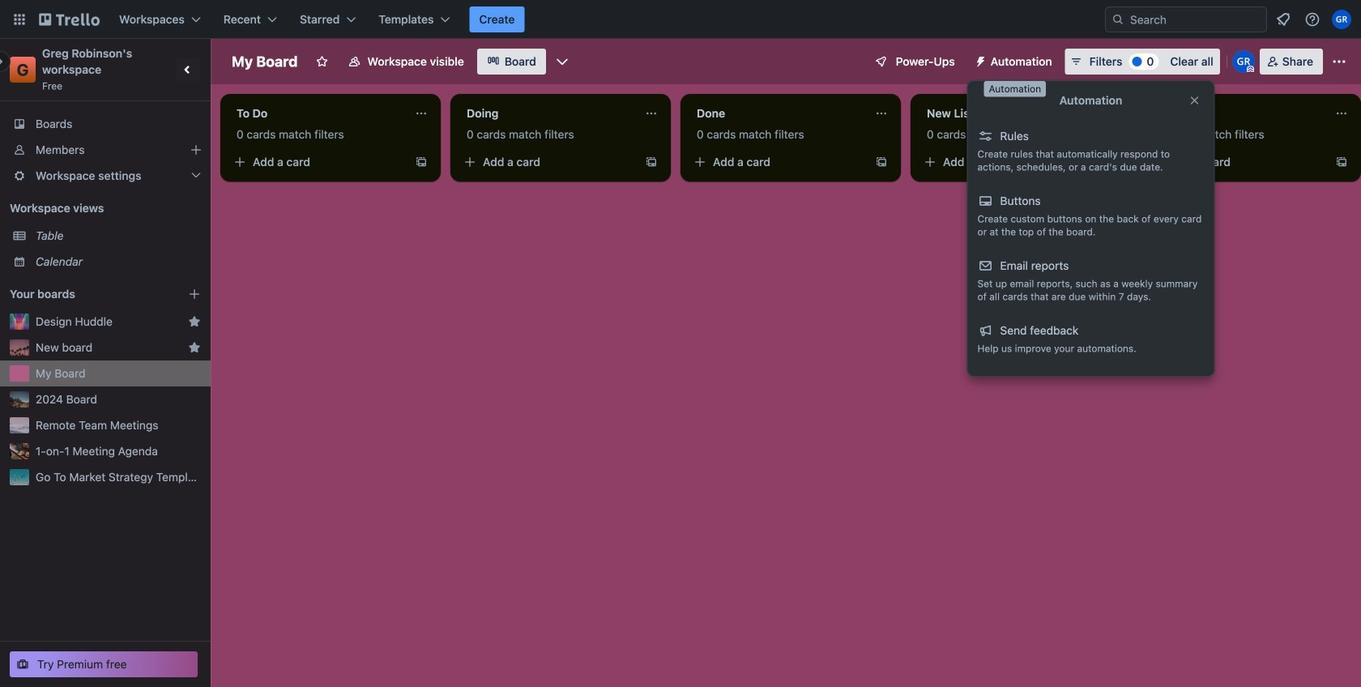 Task type: vqa. For each thing, say whether or not it's contained in the screenshot.
Starred Icon
yes



Task type: describe. For each thing, give the bounding box(es) containing it.
2 create from template… image from the left
[[645, 156, 658, 169]]

sm image
[[968, 49, 991, 71]]

greg robinson (gregrobinson96) image
[[1332, 10, 1351, 29]]

star or unstar board image
[[315, 55, 328, 68]]

Board name text field
[[224, 49, 306, 75]]

back to home image
[[39, 6, 100, 32]]

greg robinson (gregrobinson96) image
[[1232, 50, 1255, 73]]

open information menu image
[[1304, 11, 1321, 28]]

close popover image
[[1188, 94, 1201, 107]]

show menu image
[[1331, 53, 1347, 70]]



Task type: locate. For each thing, give the bounding box(es) containing it.
3 create from template… image from the left
[[875, 156, 888, 169]]

customize views image
[[554, 53, 570, 70]]

2 starred icon image from the top
[[188, 341, 201, 354]]

1 create from template… image from the left
[[415, 156, 428, 169]]

0 notifications image
[[1274, 10, 1293, 29]]

Search field
[[1105, 6, 1267, 32]]

this member is an admin of this board. image
[[1247, 66, 1254, 73]]

tooltip
[[984, 81, 1046, 97]]

0 vertical spatial starred icon image
[[188, 315, 201, 328]]

search image
[[1112, 13, 1125, 26]]

4 create from template… image from the left
[[1335, 156, 1348, 169]]

1 starred icon image from the top
[[188, 315, 201, 328]]

create from template… image
[[415, 156, 428, 169], [645, 156, 658, 169], [875, 156, 888, 169], [1335, 156, 1348, 169]]

your boards with 7 items element
[[10, 284, 164, 304]]

None text field
[[457, 100, 638, 126], [687, 100, 868, 126], [1147, 100, 1329, 126], [457, 100, 638, 126], [687, 100, 868, 126], [1147, 100, 1329, 126]]

starred icon image
[[188, 315, 201, 328], [188, 341, 201, 354]]

workspace navigation collapse icon image
[[177, 58, 199, 81]]

primary element
[[0, 0, 1361, 39]]

add board image
[[188, 288, 201, 301]]

create from template… image
[[1105, 156, 1118, 169]]

1 vertical spatial starred icon image
[[188, 341, 201, 354]]

None text field
[[227, 100, 408, 126], [917, 100, 1099, 126], [227, 100, 408, 126], [917, 100, 1099, 126]]



